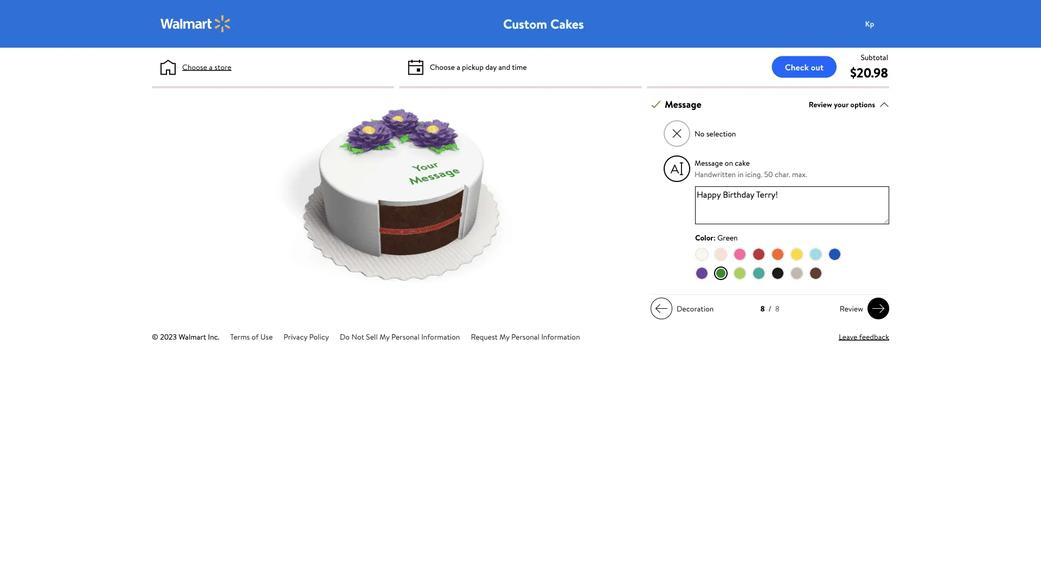 Task type: locate. For each thing, give the bounding box(es) containing it.
kp button
[[859, 13, 903, 35]]

0 horizontal spatial icon for continue arrow image
[[655, 303, 668, 316]]

icon for continue arrow image inside review link
[[872, 303, 885, 316]]

0 horizontal spatial review
[[809, 99, 833, 110]]

handwritten
[[695, 169, 736, 180]]

decoration
[[677, 304, 714, 314]]

icon for continue arrow image up feedback
[[872, 303, 885, 316]]

review your options
[[809, 99, 876, 110]]

0 vertical spatial message
[[665, 98, 702, 111]]

subtotal $20.98
[[851, 52, 889, 82]]

review link
[[836, 298, 890, 320]]

0 horizontal spatial my
[[380, 332, 390, 342]]

1 horizontal spatial a
[[457, 62, 460, 72]]

of
[[252, 332, 259, 342]]

custom
[[503, 15, 548, 33]]

decoration link
[[651, 298, 718, 320]]

message for message on cake handwritten in icing. 50 char. max.
[[695, 158, 723, 169]]

review for review your options
[[809, 99, 833, 110]]

0 horizontal spatial choose
[[182, 62, 207, 72]]

1 horizontal spatial 8
[[776, 304, 780, 314]]

review up the leave
[[840, 304, 864, 314]]

my right sell
[[380, 332, 390, 342]]

privacy
[[284, 332, 308, 342]]

choose
[[182, 62, 207, 72], [430, 62, 455, 72]]

leave feedback
[[839, 332, 890, 342]]

message
[[665, 98, 702, 111], [695, 158, 723, 169]]

a left pickup
[[457, 62, 460, 72]]

not
[[352, 332, 364, 342]]

1 horizontal spatial personal
[[512, 332, 540, 342]]

review left your
[[809, 99, 833, 110]]

2 information from the left
[[542, 332, 580, 342]]

choose for choose a pickup day and time
[[430, 62, 455, 72]]

options
[[851, 99, 876, 110]]

choose left store
[[182, 62, 207, 72]]

0 vertical spatial review
[[809, 99, 833, 110]]

a inside choose a store link
[[209, 62, 213, 72]]

2 my from the left
[[500, 332, 510, 342]]

message up handwritten
[[695, 158, 723, 169]]

icon for continue arrow image
[[655, 303, 668, 316], [872, 303, 885, 316]]

2 icon for continue arrow image from the left
[[872, 303, 885, 316]]

sell
[[366, 332, 378, 342]]

no selection
[[695, 128, 736, 139]]

review your options link
[[809, 97, 890, 112]]

8 left /
[[761, 304, 765, 314]]

1 horizontal spatial my
[[500, 332, 510, 342]]

2 a from the left
[[457, 62, 460, 72]]

0 horizontal spatial a
[[209, 62, 213, 72]]

1 horizontal spatial information
[[542, 332, 580, 342]]

1 a from the left
[[209, 62, 213, 72]]

1 horizontal spatial review
[[840, 304, 864, 314]]

1 8 from the left
[[761, 304, 765, 314]]

request
[[471, 332, 498, 342]]

personal
[[392, 332, 420, 342], [512, 332, 540, 342]]

2023
[[160, 332, 177, 342]]

choose a store
[[182, 62, 232, 72]]

ok image
[[652, 100, 661, 109]]

a for pickup
[[457, 62, 460, 72]]

up arrow image
[[880, 100, 890, 109]]

1 choose from the left
[[182, 62, 207, 72]]

a left store
[[209, 62, 213, 72]]

terms
[[230, 332, 250, 342]]

message for message
[[665, 98, 702, 111]]

1 horizontal spatial icon for continue arrow image
[[872, 303, 885, 316]]

8 right /
[[776, 304, 780, 314]]

review
[[809, 99, 833, 110], [840, 304, 864, 314]]

a
[[209, 62, 213, 72], [457, 62, 460, 72]]

1 vertical spatial message
[[695, 158, 723, 169]]

max.
[[793, 169, 808, 180]]

0 horizontal spatial 8
[[761, 304, 765, 314]]

a for store
[[209, 62, 213, 72]]

my right "request"
[[500, 332, 510, 342]]

request my personal information link
[[471, 332, 580, 342]]

1 vertical spatial review
[[840, 304, 864, 314]]

message inside message on cake handwritten in icing. 50 char. max.
[[695, 158, 723, 169]]

2 choose from the left
[[430, 62, 455, 72]]

message right ok 'image'
[[665, 98, 702, 111]]

1 horizontal spatial choose
[[430, 62, 455, 72]]

information
[[421, 332, 460, 342], [542, 332, 580, 342]]

terms of use link
[[230, 332, 273, 342]]

cake
[[735, 158, 750, 169]]

choose left pickup
[[430, 62, 455, 72]]

green
[[718, 233, 738, 243]]

personal right sell
[[392, 332, 420, 342]]

and
[[499, 62, 511, 72]]

0 horizontal spatial information
[[421, 332, 460, 342]]

0 horizontal spatial personal
[[392, 332, 420, 342]]

out
[[811, 61, 824, 73]]

personal right "request"
[[512, 332, 540, 342]]

my
[[380, 332, 390, 342], [500, 332, 510, 342]]

review for review
[[840, 304, 864, 314]]

icon for continue arrow image left decoration
[[655, 303, 668, 316]]

8
[[761, 304, 765, 314], [776, 304, 780, 314]]

2 personal from the left
[[512, 332, 540, 342]]

leave feedback button
[[839, 332, 890, 343]]

50
[[765, 169, 773, 180]]

check out button
[[772, 56, 837, 78]]

1 icon for continue arrow image from the left
[[655, 303, 668, 316]]



Task type: vqa. For each thing, say whether or not it's contained in the screenshot.
middle -
no



Task type: describe. For each thing, give the bounding box(es) containing it.
your
[[834, 99, 849, 110]]

8 / 8
[[761, 304, 780, 314]]

choose a pickup day and time
[[430, 62, 527, 72]]

icing.
[[746, 169, 763, 180]]

1 information from the left
[[421, 332, 460, 342]]

2 8 from the left
[[776, 304, 780, 314]]

Example: Happy Birthday text field
[[696, 187, 890, 225]]

choose a store link
[[182, 61, 232, 73]]

remove image
[[671, 128, 683, 140]]

day
[[486, 62, 497, 72]]

do
[[340, 332, 350, 342]]

walmart
[[179, 332, 206, 342]]

feedback
[[860, 332, 890, 342]]

back to walmart.com image
[[161, 15, 231, 33]]

©
[[152, 332, 158, 342]]

terms of use
[[230, 332, 273, 342]]

$20.98
[[851, 63, 889, 82]]

subtotal
[[861, 52, 889, 62]]

policy
[[309, 332, 329, 342]]

do not sell my personal information link
[[340, 332, 460, 342]]

1 my from the left
[[380, 332, 390, 342]]

do not sell my personal information
[[340, 332, 460, 342]]

message on cake handwritten in icing. 50 char. max.
[[695, 158, 808, 180]]

:
[[714, 233, 716, 243]]

pickup
[[462, 62, 484, 72]]

check
[[785, 61, 809, 73]]

custom cakes
[[503, 15, 584, 33]]

icon for continue arrow image inside decoration link
[[655, 303, 668, 316]]

privacy policy link
[[284, 332, 329, 342]]

color
[[696, 233, 714, 243]]

request my personal information
[[471, 332, 580, 342]]

selection
[[707, 128, 736, 139]]

1 personal from the left
[[392, 332, 420, 342]]

leave
[[839, 332, 858, 342]]

© 2023 walmart inc.
[[152, 332, 220, 342]]

inc.
[[208, 332, 220, 342]]

privacy policy
[[284, 332, 329, 342]]

/
[[769, 304, 772, 314]]

no
[[695, 128, 705, 139]]

choose for choose a store
[[182, 62, 207, 72]]

kp
[[866, 18, 875, 29]]

use
[[261, 332, 273, 342]]

color : green
[[696, 233, 738, 243]]

in
[[738, 169, 744, 180]]

review your options element
[[809, 99, 876, 110]]

char.
[[775, 169, 791, 180]]

store
[[215, 62, 232, 72]]

check out
[[785, 61, 824, 73]]

cakes
[[551, 15, 584, 33]]

time
[[512, 62, 527, 72]]

on
[[725, 158, 734, 169]]



